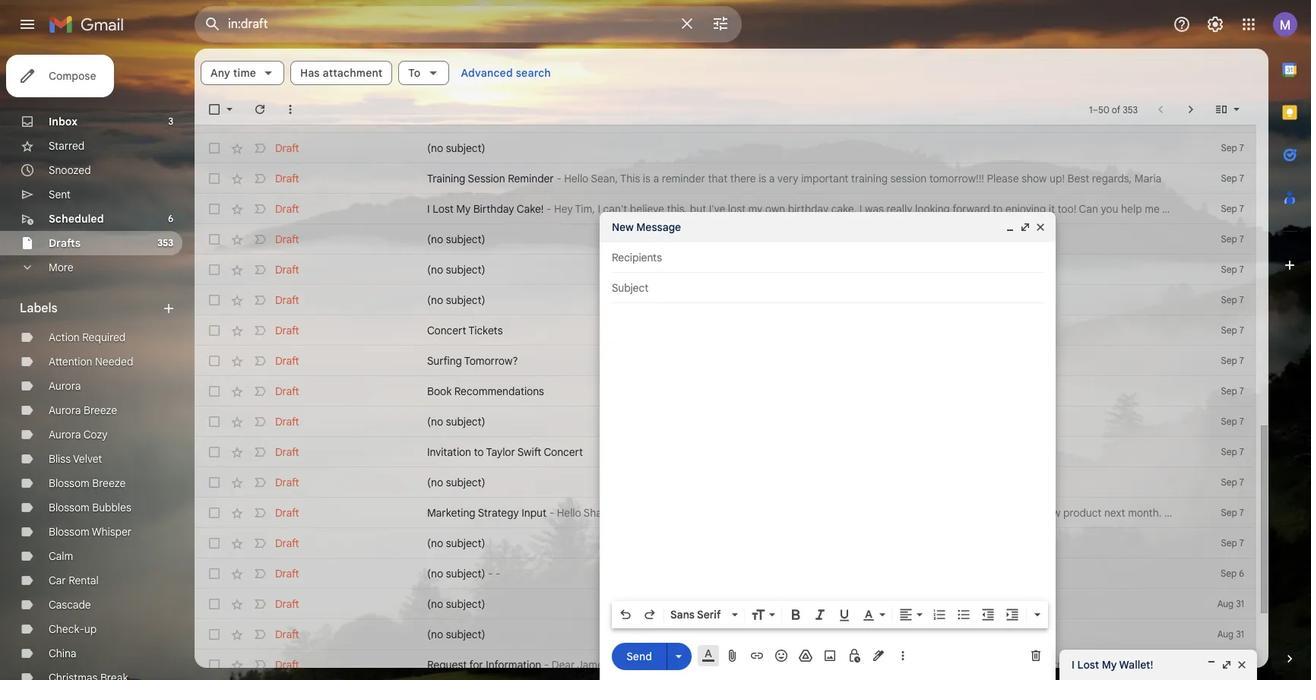Task type: describe. For each thing, give the bounding box(es) containing it.
aug for (no subject)
[[1218, 599, 1234, 610]]

i right tim,
[[598, 202, 601, 216]]

main content containing has attachment
[[195, 49, 1312, 681]]

advanced search
[[461, 66, 551, 80]]

formatting options toolbar
[[612, 602, 1049, 629]]

4 row from the top
[[195, 194, 1293, 224]]

8 row from the top
[[195, 316, 1257, 346]]

12 row from the top
[[195, 437, 1257, 468]]

sep 7 for 10th row from the top of the page
[[1222, 386, 1245, 397]]

aurora breeze link
[[49, 404, 117, 418]]

draft for 11th row from the top
[[275, 415, 299, 429]]

7 for 9th row from the top
[[1240, 355, 1245, 367]]

draft for 13th row from the top
[[275, 476, 299, 490]]

you right the "inform"
[[864, 507, 881, 520]]

close image for new message
[[1035, 221, 1047, 233]]

draft for 15th row from the top
[[275, 537, 299, 551]]

are
[[923, 507, 939, 520]]

inbox link
[[49, 115, 78, 129]]

not important switch for 9th (no subject) link from the bottom of the page
[[253, 141, 268, 156]]

new
[[1042, 507, 1061, 520]]

0 vertical spatial wanted
[[779, 507, 815, 520]]

i've
[[709, 202, 726, 216]]

Search mail text field
[[228, 17, 669, 32]]

new message dialog
[[600, 212, 1056, 681]]

breeze for aurora breeze
[[84, 404, 117, 418]]

more button
[[0, 256, 183, 280]]

1 50 of 353
[[1090, 104, 1138, 115]]

7 row from the top
[[195, 285, 1257, 316]]

action
[[49, 331, 80, 345]]

1 vertical spatial my
[[992, 659, 1007, 672]]

car rental
[[49, 574, 99, 588]]

surfing tomorrow? link
[[427, 354, 1174, 369]]

check-up link
[[49, 623, 97, 637]]

8 (no subject) link from the top
[[427, 597, 1174, 612]]

1 (no subject) link from the top
[[427, 141, 1174, 156]]

it left if
[[1257, 507, 1263, 520]]

calm
[[49, 550, 73, 564]]

can't
[[604, 202, 628, 216]]

i left hope
[[622, 507, 624, 520]]

bubbles
[[92, 501, 131, 515]]

Subject field
[[612, 281, 1044, 296]]

1 31 from the top
[[1237, 599, 1245, 610]]

concert inside concert tickets "link"
[[427, 324, 467, 338]]

labels heading
[[20, 301, 161, 316]]

1 subject) from the top
[[446, 141, 486, 155]]

james,
[[577, 659, 612, 672]]

i down training
[[427, 202, 430, 216]]

dear
[[552, 659, 575, 672]]

birthday
[[474, 202, 515, 216]]

28
[[1235, 659, 1245, 671]]

sep 7 for fourth row from the top of the page
[[1222, 203, 1245, 214]]

to left report
[[1140, 659, 1150, 672]]

toggle confidential mode image
[[847, 649, 862, 664]]

a left new
[[1033, 507, 1039, 520]]

6 row from the top
[[195, 255, 1257, 285]]

main menu image
[[18, 15, 37, 33]]

blossom whisper link
[[49, 526, 132, 539]]

information
[[486, 659, 542, 672]]

6 subject) from the top
[[446, 476, 486, 490]]

older image
[[1184, 102, 1199, 117]]

7 for 12th row
[[1240, 446, 1245, 458]]

attach files image
[[726, 649, 741, 664]]

2 31 from the top
[[1237, 629, 1245, 640]]

- for input
[[550, 507, 555, 520]]

4 not important switch from the top
[[253, 202, 268, 217]]

16 row from the top
[[195, 559, 1257, 589]]

i right well.
[[774, 507, 777, 520]]

it left too!
[[1049, 202, 1056, 216]]

launch
[[998, 507, 1030, 520]]

2 aug 31 from the top
[[1218, 629, 1245, 640]]

1 horizontal spatial wanted
[[1102, 659, 1137, 672]]

would
[[1171, 507, 1199, 520]]

by
[[1193, 202, 1205, 216]]

lost for i lost my birthday cake! - hey tim, i can't believe this, but i've lost my own birthday cake. i was really looking forward to enjoying it too! can you help me find it by any chance? best
[[433, 202, 454, 216]]

not important switch for concert tickets "link"
[[253, 323, 268, 338]]

sep 7 for 11th row from the top
[[1222, 416, 1245, 427]]

3 not important switch from the top
[[253, 171, 268, 186]]

aurora for aurora cozy
[[49, 428, 81, 442]]

(no for 8th (no subject) link from the bottom of the page
[[427, 233, 443, 246]]

2 (no subject) link from the top
[[427, 232, 1174, 247]]

i lost my wallet!
[[1072, 659, 1154, 672]]

6 inside labels 'navigation'
[[168, 213, 173, 224]]

my for wallet!
[[1103, 659, 1118, 672]]

draft for 2nd row from the bottom of the page
[[275, 628, 299, 642]]

breeze for blossom breeze
[[92, 477, 126, 491]]

aug for request for information
[[1217, 659, 1233, 671]]

draft for 1st row from the bottom of the page
[[275, 659, 299, 672]]

aurora for aurora breeze
[[49, 404, 81, 418]]

a left attach files image
[[706, 659, 712, 672]]

reminder
[[662, 172, 706, 186]]

sep 7 for 17th row from the bottom
[[1222, 173, 1245, 184]]

inbox
[[49, 115, 78, 129]]

7 for 8th row from the top of the page
[[1240, 325, 1245, 336]]

insert signature image
[[872, 649, 887, 664]]

action required
[[49, 331, 126, 345]]

hello for hello sean, this is a reminder that there is a very important training session tomorrow!!! please show up! best regards, maria
[[565, 172, 589, 186]]

support image
[[1174, 15, 1192, 33]]

7 for 13th row from the top
[[1240, 477, 1245, 488]]

2 subject) from the top
[[446, 233, 486, 246]]

(no subject) for 9th (no subject) link from the bottom of the page
[[427, 141, 486, 155]]

rental
[[69, 574, 99, 588]]

pop out image
[[1020, 221, 1032, 233]]

i right discard draft ‪(⌘⇧d)‬ "icon"
[[1072, 659, 1075, 672]]

bliss velvet
[[49, 453, 102, 466]]

at
[[1300, 659, 1310, 672]]

lost
[[729, 202, 746, 216]]

0 horizontal spatial this
[[655, 507, 672, 520]]

7 for 11th row from the top
[[1240, 416, 1245, 427]]

check-
[[49, 623, 84, 637]]

up
[[84, 623, 97, 637]]

4 subject) from the top
[[446, 294, 486, 307]]

2 row from the top
[[195, 133, 1257, 164]]

attention needed
[[49, 355, 133, 369]]

7 (no subject) link from the top
[[427, 536, 1174, 551]]

more options image
[[899, 649, 908, 664]]

i left the would
[[1165, 507, 1168, 520]]

month.
[[1129, 507, 1162, 520]]

clear search image
[[672, 8, 703, 39]]

your
[[1276, 659, 1298, 672]]

close image for i lost my wallet!
[[1237, 659, 1249, 672]]

draft for 6th row from the bottom of the page
[[275, 507, 299, 520]]

needed
[[95, 355, 133, 369]]

to left the "inform"
[[818, 507, 827, 520]]

draft for fifth row from the top
[[275, 233, 299, 246]]

cake.
[[832, 202, 857, 216]]

settings image
[[1207, 15, 1225, 33]]

(no for fourth (no subject) link from the top
[[427, 294, 443, 307]]

0 vertical spatial email
[[675, 507, 701, 520]]

marketing
[[427, 507, 476, 520]]

you right if
[[1275, 507, 1292, 520]]

- for information
[[544, 659, 549, 672]]

not important switch for fifth (no subject) link from the top of the page
[[253, 415, 268, 430]]

invitation
[[427, 446, 472, 459]]

insert files using drive image
[[799, 649, 814, 664]]

7 for fourth row from the top of the page
[[1240, 203, 1245, 214]]

more formatting options image
[[1031, 608, 1046, 623]]

(no subject) for third (no subject) link from the bottom
[[427, 537, 486, 551]]

has attachment
[[300, 66, 383, 80]]

sep 7 for second row
[[1222, 142, 1245, 154]]

there
[[731, 172, 756, 186]]

1 aug 31 from the top
[[1218, 599, 1245, 610]]

strategy
[[478, 507, 519, 520]]

sans
[[671, 608, 695, 622]]

sep 7 for 12th row
[[1222, 446, 1245, 458]]

gmail image
[[49, 9, 132, 40]]

minimize image
[[1005, 221, 1017, 233]]

not important switch for "surfing tomorrow?" link
[[253, 354, 268, 369]]

car
[[49, 574, 66, 588]]

6 (no subject) link from the top
[[427, 475, 1174, 491]]

concert inside invitation to taylor swift concert link
[[544, 446, 583, 459]]

5 (no subject) link from the top
[[427, 415, 1174, 430]]

i right information.
[[1096, 659, 1099, 672]]

new
[[612, 221, 634, 234]]

- for -
[[496, 567, 501, 581]]

not important switch for book recommendations link
[[253, 384, 268, 399]]

17 row from the top
[[195, 589, 1257, 620]]

(no subject) for second (no subject) link from the bottom of the page
[[427, 598, 486, 611]]

sep 7 for 9th row from the top
[[1222, 355, 1245, 367]]

attention needed link
[[49, 355, 133, 369]]

13 row from the top
[[195, 468, 1257, 498]]

lost for i lost my wallet!
[[1078, 659, 1100, 672]]

(no for fourth (no subject) link from the bottom
[[427, 476, 443, 490]]

maria
[[1135, 172, 1162, 186]]

1
[[1090, 104, 1093, 115]]

inform
[[830, 507, 861, 520]]

aug 28
[[1217, 659, 1245, 671]]

7 for 10th row from the top of the page
[[1240, 386, 1245, 397]]

10 row from the top
[[195, 376, 1257, 407]]

very
[[778, 172, 799, 186]]

blossom breeze
[[49, 477, 126, 491]]

you right "can"
[[1102, 202, 1119, 216]]

(no subject) for 8th (no subject) link from the bottom of the page
[[427, 233, 486, 246]]

1 horizontal spatial 353
[[1124, 104, 1138, 115]]

taylor
[[486, 446, 515, 459]]

7 for seventh row
[[1240, 294, 1245, 306]]

draft for 9th row from the top
[[275, 354, 299, 368]]

velvet
[[73, 453, 102, 466]]

session
[[468, 172, 505, 186]]

(no for 9th (no subject) link from the bottom of the page
[[427, 141, 443, 155]]

can
[[1080, 202, 1099, 216]]

has
[[300, 66, 320, 80]]

please
[[988, 172, 1020, 186]]

3 row from the top
[[195, 164, 1257, 194]]

draft for 17th row from the top
[[275, 598, 299, 611]]

(no for fifth (no subject) link from the top of the page
[[427, 415, 443, 429]]

indent less ‪(⌘[)‬ image
[[981, 608, 996, 623]]

(no subject) for fourth (no subject) link from the bottom
[[427, 476, 486, 490]]

sent
[[49, 188, 71, 202]]

cozy
[[83, 428, 108, 442]]

wallet!
[[1120, 659, 1154, 672]]

more send options image
[[672, 649, 687, 664]]

2 is from the left
[[759, 172, 767, 186]]

advanced
[[461, 66, 513, 80]]

report
[[1152, 659, 1183, 672]]

to left the taylor
[[474, 446, 484, 459]]

attachment
[[323, 66, 383, 80]]

1 vertical spatial aug
[[1218, 629, 1234, 640]]

tim,
[[575, 202, 595, 216]]

1 horizontal spatial this
[[1185, 659, 1203, 672]]

numbered list ‪(⌘⇧7)‬ image
[[932, 608, 948, 623]]

undo ‪(⌘z)‬ image
[[618, 608, 634, 623]]

insert link ‪(⌘k)‬ image
[[750, 649, 765, 664]]

sep 7 for fifth row from the top
[[1222, 233, 1245, 245]]

from
[[867, 659, 890, 672]]

0 vertical spatial my
[[749, 202, 763, 216]]

more
[[49, 261, 73, 275]]

sans serif option
[[668, 608, 729, 623]]



Task type: vqa. For each thing, say whether or not it's contained in the screenshot.
'hover' corresponding to Disable
no



Task type: locate. For each thing, give the bounding box(es) containing it.
bulleted list ‪(⌘⇧8)‬ image
[[957, 608, 972, 623]]

aug 31 up aug 28
[[1218, 629, 1245, 640]]

tomorrow?
[[465, 354, 518, 368]]

0 vertical spatial that
[[708, 172, 728, 186]]

1 vertical spatial email
[[768, 659, 794, 672]]

1 horizontal spatial for
[[976, 659, 990, 672]]

cake!
[[517, 202, 544, 216]]

a left very
[[770, 172, 775, 186]]

italic ‪(⌘i)‬ image
[[813, 608, 828, 623]]

of
[[1113, 104, 1121, 115]]

11 7 from the top
[[1240, 446, 1245, 458]]

sep 7 for 8th row from the top of the page
[[1222, 325, 1245, 336]]

1 vertical spatial aug 31
[[1218, 629, 1245, 640]]

for right request
[[470, 659, 483, 672]]

1 blossom from the top
[[49, 477, 90, 491]]

None checkbox
[[207, 506, 222, 521], [207, 536, 222, 551], [207, 658, 222, 673], [207, 506, 222, 521], [207, 536, 222, 551], [207, 658, 222, 673]]

18 draft from the top
[[275, 659, 299, 672]]

16 draft from the top
[[275, 598, 299, 611]]

and
[[1206, 659, 1224, 672]]

0 horizontal spatial concert
[[427, 324, 467, 338]]

calm link
[[49, 550, 73, 564]]

to left the your
[[1263, 659, 1273, 672]]

7 for second row
[[1240, 142, 1245, 154]]

13 7 from the top
[[1240, 507, 1245, 519]]

that left "there"
[[708, 172, 728, 186]]

sep 7 for 13th row from the top
[[1222, 477, 1245, 488]]

invitation to taylor swift concert
[[427, 446, 583, 459]]

9 row from the top
[[195, 346, 1257, 376]]

forward
[[953, 202, 991, 216]]

training
[[852, 172, 888, 186]]

blossom for blossom whisper
[[49, 526, 90, 539]]

8 (no from the top
[[427, 567, 443, 581]]

0 horizontal spatial my
[[457, 202, 471, 216]]

3 aurora from the top
[[49, 428, 81, 442]]

toggle split pane mode image
[[1215, 102, 1230, 117]]

18 row from the top
[[195, 620, 1257, 650]]

well.
[[750, 507, 771, 520]]

8 draft from the top
[[275, 354, 299, 368]]

to right forward
[[994, 202, 1003, 216]]

minimize image
[[1206, 659, 1218, 672]]

7 not important switch from the top
[[253, 293, 268, 308]]

search mail image
[[199, 11, 227, 38]]

(no for 3rd (no subject) link
[[427, 263, 443, 277]]

best
[[1068, 172, 1090, 186], [1272, 202, 1293, 216]]

aurora down attention
[[49, 380, 81, 393]]

0 vertical spatial breeze
[[84, 404, 117, 418]]

starred
[[49, 139, 85, 153]]

4 7 from the top
[[1240, 233, 1245, 245]]

6 not important switch from the top
[[253, 262, 268, 278]]

my inside row
[[457, 202, 471, 216]]

0 vertical spatial aug
[[1218, 599, 1234, 610]]

6 draft from the top
[[275, 294, 299, 307]]

13 sep 7 from the top
[[1222, 507, 1245, 519]]

0 vertical spatial 353
[[1124, 104, 1138, 115]]

facebook
[[892, 659, 940, 672]]

too!
[[1058, 202, 1077, 216]]

draft for 8th row from the top of the page
[[275, 324, 299, 338]]

7 for 6th row from the bottom of the page
[[1240, 507, 1245, 519]]

1 (no from the top
[[427, 141, 443, 155]]

14 sep 7 from the top
[[1222, 538, 1245, 549]]

hey
[[555, 202, 573, 216]]

blossom down bliss velvet 'link' at the bottom of page
[[49, 477, 90, 491]]

1 (no subject) from the top
[[427, 141, 486, 155]]

scheduled
[[49, 212, 104, 226]]

refresh image
[[253, 102, 268, 117]]

1 vertical spatial best
[[1272, 202, 1293, 216]]

7 for fifth row from the top
[[1240, 233, 1245, 245]]

sep 7
[[1222, 142, 1245, 154], [1222, 173, 1245, 184], [1222, 203, 1245, 214], [1222, 233, 1245, 245], [1222, 264, 1245, 275], [1222, 294, 1245, 306], [1222, 325, 1245, 336], [1222, 355, 1245, 367], [1222, 386, 1245, 397], [1222, 416, 1245, 427], [1222, 446, 1245, 458], [1222, 477, 1245, 488], [1222, 507, 1245, 519], [1222, 538, 1245, 549]]

11 row from the top
[[195, 407, 1257, 437]]

5 (no subject) from the top
[[427, 415, 486, 429]]

aurora up bliss
[[49, 428, 81, 442]]

find
[[1163, 202, 1182, 216]]

own
[[766, 202, 786, 216]]

2 not important switch from the top
[[253, 141, 268, 156]]

0 vertical spatial 6
[[168, 213, 173, 224]]

not important switch for invitation to taylor swift concert link
[[253, 445, 268, 460]]

9 sep 7 from the top
[[1222, 386, 1245, 397]]

wanted right well.
[[779, 507, 815, 520]]

31 up 28
[[1237, 629, 1245, 640]]

(no subject) for 3rd (no subject) link
[[427, 263, 486, 277]]

sep 7 for 15th row from the top
[[1222, 538, 1245, 549]]

0 vertical spatial my
[[457, 202, 471, 216]]

labels navigation
[[0, 49, 195, 681]]

1 horizontal spatial close image
[[1237, 659, 1249, 672]]

0 vertical spatial close image
[[1035, 221, 1047, 233]]

show
[[1022, 172, 1048, 186]]

(no subject) link down invitation to taylor swift concert link
[[427, 475, 1174, 491]]

best right 'chance?'
[[1272, 202, 1293, 216]]

send
[[627, 650, 652, 664]]

to left be
[[839, 659, 849, 672]]

but
[[690, 202, 707, 216]]

14 row from the top
[[195, 498, 1312, 529]]

draft for 12th row
[[275, 446, 299, 459]]

31 down sep 6
[[1237, 599, 1245, 610]]

9 subject) from the top
[[446, 598, 486, 611]]

pop out image
[[1221, 659, 1234, 672]]

0 horizontal spatial email
[[675, 507, 701, 520]]

1 vertical spatial close image
[[1237, 659, 1249, 672]]

request
[[427, 659, 467, 672]]

1 horizontal spatial that
[[884, 507, 904, 520]]

claiming
[[796, 659, 837, 672]]

(no subject) for fifth (no subject) link from the top of the page
[[427, 415, 486, 429]]

10 draft from the top
[[275, 415, 299, 429]]

bring
[[1227, 659, 1252, 672]]

my for birthday
[[457, 202, 471, 216]]

message
[[637, 221, 682, 234]]

7 subject) from the top
[[446, 537, 486, 551]]

11 draft from the top
[[275, 446, 299, 459]]

sep 6
[[1221, 568, 1245, 580]]

2 draft from the top
[[275, 172, 299, 186]]

hello left the sean,
[[565, 172, 589, 186]]

1 vertical spatial wanted
[[1102, 659, 1137, 672]]

1 horizontal spatial my
[[1103, 659, 1118, 672]]

10 not important switch from the top
[[253, 384, 268, 399]]

email right insert link ‪(⌘k)‬ icon
[[768, 659, 794, 672]]

lost left wallet!
[[1078, 659, 1100, 672]]

tomorrow!!!
[[930, 172, 985, 186]]

4 sep 7 from the top
[[1222, 233, 1245, 245]]

close image right pop out image
[[1237, 659, 1249, 672]]

0 horizontal spatial close image
[[1035, 221, 1047, 233]]

up!
[[1050, 172, 1066, 186]]

for right the asking
[[976, 659, 990, 672]]

2 vertical spatial aurora
[[49, 428, 81, 442]]

lost inside row
[[433, 202, 454, 216]]

- for reminder
[[557, 172, 562, 186]]

(no for second (no subject) link from the bottom of the page
[[427, 598, 443, 611]]

login
[[1009, 659, 1033, 672]]

1 vertical spatial hello
[[557, 507, 582, 520]]

bliss
[[49, 453, 71, 466]]

aurora down "aurora" link
[[49, 404, 81, 418]]

this right hope
[[655, 507, 672, 520]]

insert emoji ‪(⌘⇧2)‬ image
[[774, 649, 789, 664]]

0 vertical spatial blossom
[[49, 477, 90, 491]]

draft
[[275, 141, 299, 155], [275, 172, 299, 186], [275, 202, 299, 216], [275, 233, 299, 246], [275, 263, 299, 277], [275, 294, 299, 307], [275, 324, 299, 338], [275, 354, 299, 368], [275, 385, 299, 399], [275, 415, 299, 429], [275, 446, 299, 459], [275, 476, 299, 490], [275, 507, 299, 520], [275, 537, 299, 551], [275, 567, 299, 581], [275, 598, 299, 611], [275, 628, 299, 642], [275, 659, 299, 672]]

8 subject) from the top
[[446, 567, 486, 581]]

blossom bubbles
[[49, 501, 131, 515]]

13 draft from the top
[[275, 507, 299, 520]]

my left birthday
[[457, 202, 471, 216]]

compose button
[[6, 55, 114, 97]]

indent more ‪(⌘])‬ image
[[1005, 608, 1021, 623]]

aurora cozy link
[[49, 428, 108, 442]]

this left minimize image
[[1185, 659, 1203, 672]]

(no subject) for fourth (no subject) link from the top
[[427, 294, 486, 307]]

main content
[[195, 49, 1312, 681]]

blossom up calm on the left of the page
[[49, 526, 90, 539]]

surfing tomorrow?
[[427, 354, 518, 368]]

my left "login"
[[992, 659, 1007, 672]]

353 inside labels 'navigation'
[[158, 237, 173, 249]]

31
[[1237, 599, 1245, 610], [1237, 629, 1245, 640]]

(no subject) link down birthday at the right
[[427, 232, 1174, 247]]

1 is from the left
[[643, 172, 651, 186]]

0 vertical spatial lost
[[433, 202, 454, 216]]

(no subject) link down well.
[[427, 536, 1174, 551]]

believe
[[630, 202, 665, 216]]

0 vertical spatial aug 31
[[1218, 599, 1245, 610]]

sep
[[1222, 142, 1238, 154], [1222, 173, 1238, 184], [1222, 203, 1238, 214], [1222, 233, 1238, 245], [1222, 264, 1238, 275], [1222, 294, 1238, 306], [1222, 325, 1238, 336], [1222, 355, 1238, 367], [1222, 386, 1238, 397], [1222, 416, 1238, 427], [1222, 446, 1238, 458], [1222, 477, 1238, 488], [1222, 507, 1238, 519], [1222, 538, 1238, 549], [1221, 568, 1238, 580]]

my
[[457, 202, 471, 216], [1103, 659, 1118, 672]]

4 (no from the top
[[427, 294, 443, 307]]

3 draft from the top
[[275, 202, 299, 216]]

blossom down blossom breeze "link"
[[49, 501, 90, 515]]

19 row from the top
[[195, 650, 1310, 681]]

5 not important switch from the top
[[253, 232, 268, 247]]

is right "there"
[[759, 172, 767, 186]]

a right this at the top left
[[654, 172, 660, 186]]

0 horizontal spatial best
[[1068, 172, 1090, 186]]

is
[[643, 172, 651, 186], [759, 172, 767, 186]]

not important switch for 8th (no subject) link from the bottom of the page
[[253, 232, 268, 247]]

0 vertical spatial hello
[[565, 172, 589, 186]]

9 not important switch from the top
[[253, 354, 268, 369]]

1 horizontal spatial concert
[[544, 446, 583, 459]]

received
[[662, 659, 703, 672]]

car rental link
[[49, 574, 99, 588]]

search
[[516, 66, 551, 80]]

draft for 17th row from the bottom
[[275, 172, 299, 186]]

7 7 from the top
[[1240, 325, 1245, 336]]

it right 28
[[1255, 659, 1261, 672]]

12 draft from the top
[[275, 476, 299, 490]]

0 horizontal spatial 6
[[168, 213, 173, 224]]

14 draft from the top
[[275, 537, 299, 551]]

3
[[168, 116, 173, 127]]

asking
[[942, 659, 973, 672]]

bold ‪(⌘b)‬ image
[[789, 608, 804, 623]]

12 7 from the top
[[1240, 477, 1245, 488]]

3 7 from the top
[[1240, 203, 1245, 214]]

aug 31
[[1218, 599, 1245, 610], [1218, 629, 1245, 640]]

3 subject) from the top
[[446, 263, 486, 277]]

17 draft from the top
[[275, 628, 299, 642]]

3 blossom from the top
[[49, 526, 90, 539]]

breeze up cozy
[[84, 404, 117, 418]]

attention
[[49, 355, 92, 369]]

if
[[1266, 507, 1272, 520]]

that left we
[[884, 507, 904, 520]]

hello left "shawn,"
[[557, 507, 582, 520]]

5 row from the top
[[195, 224, 1257, 255]]

draft for seventh row
[[275, 294, 299, 307]]

discard draft ‪(⌘⇧d)‬ image
[[1029, 649, 1044, 664]]

recently
[[620, 659, 659, 672]]

appreciate
[[1202, 507, 1254, 520]]

is right this at the top left
[[643, 172, 651, 186]]

2 vertical spatial blossom
[[49, 526, 90, 539]]

(no subject) link up insert files using drive image
[[427, 597, 1174, 612]]

1 vertical spatial blossom
[[49, 501, 90, 515]]

has attachment button
[[291, 61, 393, 85]]

blossom whisper
[[49, 526, 132, 539]]

tab list
[[1269, 49, 1312, 626]]

0 horizontal spatial 353
[[158, 237, 173, 249]]

close image
[[1035, 221, 1047, 233], [1237, 659, 1249, 672]]

draft for 10th row from the top of the page
[[275, 385, 299, 399]]

7 draft from the top
[[275, 324, 299, 338]]

concert right swift
[[544, 446, 583, 459]]

0 horizontal spatial for
[[470, 659, 483, 672]]

(no subject) link up subject field
[[427, 262, 1174, 278]]

my left wallet!
[[1103, 659, 1118, 672]]

1 aurora from the top
[[49, 380, 81, 393]]

0 vertical spatial this
[[655, 507, 672, 520]]

7 sep 7 from the top
[[1222, 325, 1245, 336]]

0 horizontal spatial wanted
[[779, 507, 815, 520]]

next
[[1105, 507, 1126, 520]]

353
[[1124, 104, 1138, 115], [158, 237, 173, 249]]

6 sep 7 from the top
[[1222, 294, 1245, 306]]

10 sep 7 from the top
[[1222, 416, 1245, 427]]

9 (no from the top
[[427, 598, 443, 611]]

0 vertical spatial concert
[[427, 324, 467, 338]]

i lost my birthday cake! - hey tim, i can't believe this, but i've lost my own birthday cake. i was really looking forward to enjoying it too! can you help me find it by any chance? best
[[427, 202, 1293, 216]]

15 row from the top
[[195, 529, 1257, 559]]

not important switch
[[253, 110, 268, 125], [253, 141, 268, 156], [253, 171, 268, 186], [253, 202, 268, 217], [253, 232, 268, 247], [253, 262, 268, 278], [253, 293, 268, 308], [253, 323, 268, 338], [253, 354, 268, 369], [253, 384, 268, 399], [253, 415, 268, 430], [253, 445, 268, 460]]

draft for fourth row from the bottom of the page
[[275, 567, 299, 581]]

5 subject) from the top
[[446, 415, 486, 429]]

2 for from the left
[[976, 659, 990, 672]]

2 blossom from the top
[[49, 501, 90, 515]]

1 row from the top
[[195, 103, 1257, 133]]

50
[[1099, 104, 1110, 115]]

blossom for blossom breeze
[[49, 477, 90, 491]]

concert tickets link
[[427, 323, 1174, 338]]

wanted left report
[[1102, 659, 1137, 672]]

underline ‪(⌘u)‬ image
[[837, 608, 853, 624]]

china
[[49, 647, 77, 661]]

enjoying
[[1006, 202, 1047, 216]]

cascade
[[49, 599, 91, 612]]

1 vertical spatial concert
[[544, 446, 583, 459]]

aurora for "aurora" link
[[49, 380, 81, 393]]

5 draft from the top
[[275, 263, 299, 277]]

(no for ninth (no subject) link from the top of the page
[[427, 628, 443, 642]]

insert photo image
[[823, 649, 838, 664]]

1 vertical spatial 31
[[1237, 629, 1245, 640]]

7 for 17th row from the bottom
[[1240, 173, 1245, 184]]

7 (no from the top
[[427, 537, 443, 551]]

best right 'up!'
[[1068, 172, 1090, 186]]

cascade link
[[49, 599, 91, 612]]

1 vertical spatial aurora
[[49, 404, 81, 418]]

1 sep 7 from the top
[[1222, 142, 1245, 154]]

it left the by
[[1184, 202, 1191, 216]]

aug 31 down sep 6
[[1218, 599, 1245, 610]]

10 subject) from the top
[[446, 628, 486, 642]]

hello for hello shawn, i hope this email finds you well. i wanted to inform you that we are planning to launch a new product next month. i would appreciate it if you cou
[[557, 507, 582, 520]]

draft for second row
[[275, 141, 299, 155]]

i right james, on the bottom
[[615, 659, 617, 672]]

11 sep 7 from the top
[[1222, 446, 1245, 458]]

0 vertical spatial best
[[1068, 172, 1090, 186]]

was
[[866, 202, 884, 216]]

swift
[[518, 446, 542, 459]]

(no subject) link up the training session reminder - hello sean, this is a reminder that there is a very important training session tomorrow!!! please show up! best regards, maria
[[427, 141, 1174, 156]]

regards,
[[1093, 172, 1133, 186]]

1 horizontal spatial 6
[[1240, 568, 1245, 580]]

training session reminder - hello sean, this is a reminder that there is a very important training session tomorrow!!! please show up! best regards, maria
[[427, 172, 1162, 186]]

redo ‪(⌘y)‬ image
[[643, 608, 658, 623]]

3 (no subject) link from the top
[[427, 262, 1174, 278]]

this
[[621, 172, 641, 186]]

sep 7 for 14th row from the bottom
[[1222, 264, 1245, 275]]

1 horizontal spatial my
[[992, 659, 1007, 672]]

7 (no subject) from the top
[[427, 537, 486, 551]]

send button
[[612, 643, 667, 670]]

1 vertical spatial breeze
[[92, 477, 126, 491]]

1 vertical spatial my
[[1103, 659, 1118, 672]]

0 horizontal spatial lost
[[433, 202, 454, 216]]

2 aurora from the top
[[49, 404, 81, 418]]

you left well.
[[730, 507, 747, 520]]

sep 7 for seventh row
[[1222, 294, 1245, 306]]

not important switch for fourth (no subject) link from the top
[[253, 293, 268, 308]]

my right lost on the top right of page
[[749, 202, 763, 216]]

concert up surfing
[[427, 324, 467, 338]]

any
[[1208, 202, 1225, 216]]

be
[[852, 659, 864, 672]]

i left was
[[860, 202, 863, 216]]

reminder
[[508, 172, 554, 186]]

2 vertical spatial aug
[[1217, 659, 1233, 671]]

8 sep 7 from the top
[[1222, 355, 1245, 367]]

2 sep 7 from the top
[[1222, 173, 1245, 184]]

7 for 15th row from the top
[[1240, 538, 1245, 549]]

11 not important switch from the top
[[253, 415, 268, 430]]

2 (no from the top
[[427, 233, 443, 246]]

1 vertical spatial this
[[1185, 659, 1203, 672]]

12 not important switch from the top
[[253, 445, 268, 460]]

advanced search options image
[[706, 8, 736, 39]]

1 horizontal spatial email
[[768, 659, 794, 672]]

invitation to taylor swift concert link
[[427, 445, 1174, 460]]

drafts link
[[49, 237, 81, 250]]

aurora link
[[49, 380, 81, 393]]

1 for from the left
[[470, 659, 483, 672]]

1 horizontal spatial is
[[759, 172, 767, 186]]

bliss velvet link
[[49, 453, 102, 466]]

0 horizontal spatial my
[[749, 202, 763, 216]]

3 (no subject) from the top
[[427, 263, 486, 277]]

Message Body text field
[[612, 311, 1044, 597]]

not important switch for 3rd (no subject) link
[[253, 262, 268, 278]]

sep 7 for 6th row from the bottom of the page
[[1222, 507, 1245, 519]]

blossom bubbles link
[[49, 501, 131, 515]]

5 (no from the top
[[427, 415, 443, 429]]

scheduled link
[[49, 212, 104, 226]]

1 vertical spatial 353
[[158, 237, 173, 249]]

1 not important switch from the top
[[253, 110, 268, 125]]

draft for 14th row from the bottom
[[275, 263, 299, 277]]

lost down training
[[433, 202, 454, 216]]

information.
[[1036, 659, 1094, 672]]

4 (no subject) link from the top
[[427, 293, 1174, 308]]

row
[[195, 103, 1257, 133], [195, 133, 1257, 164], [195, 164, 1257, 194], [195, 194, 1293, 224], [195, 224, 1257, 255], [195, 255, 1257, 285], [195, 285, 1257, 316], [195, 316, 1257, 346], [195, 346, 1257, 376], [195, 376, 1257, 407], [195, 407, 1257, 437], [195, 437, 1257, 468], [195, 468, 1257, 498], [195, 498, 1312, 529], [195, 529, 1257, 559], [195, 559, 1257, 589], [195, 589, 1257, 620], [195, 620, 1257, 650], [195, 650, 1310, 681]]

6
[[168, 213, 173, 224], [1240, 568, 1245, 580]]

breeze up bubbles
[[92, 477, 126, 491]]

6 inside row
[[1240, 568, 1245, 580]]

10 7 from the top
[[1240, 416, 1245, 427]]

really
[[887, 202, 913, 216]]

thu, sep 7, 2023, 4:48 pm element
[[1222, 110, 1245, 125]]

0 vertical spatial 31
[[1237, 599, 1245, 610]]

(no subject) for ninth (no subject) link from the top of the page
[[427, 628, 486, 642]]

None checkbox
[[207, 475, 222, 491], [207, 567, 222, 582], [207, 597, 222, 612], [207, 627, 222, 643], [207, 475, 222, 491], [207, 567, 222, 582], [207, 597, 222, 612], [207, 627, 222, 643]]

it
[[1049, 202, 1056, 216], [1184, 202, 1191, 216], [1257, 507, 1263, 520], [1255, 659, 1261, 672]]

0 horizontal spatial that
[[708, 172, 728, 186]]

important
[[802, 172, 849, 186]]

email left the finds
[[675, 507, 701, 520]]

close image right pop out icon
[[1035, 221, 1047, 233]]

1 vertical spatial that
[[884, 507, 904, 520]]

None search field
[[195, 6, 742, 43]]

1 vertical spatial lost
[[1078, 659, 1100, 672]]

draft for fourth row from the top of the page
[[275, 202, 299, 216]]

(no subject) link down 'bold ‪(⌘b)‬' image
[[427, 627, 1174, 643]]

9 (no subject) link from the top
[[427, 627, 1174, 643]]

7 for 14th row from the bottom
[[1240, 264, 1245, 275]]

(no for third (no subject) link from the bottom
[[427, 537, 443, 551]]

to left launch
[[985, 507, 995, 520]]

concert
[[427, 324, 467, 338], [544, 446, 583, 459]]

5 sep 7 from the top
[[1222, 264, 1245, 275]]

0 horizontal spatial is
[[643, 172, 651, 186]]

1 horizontal spatial best
[[1272, 202, 1293, 216]]

1 vertical spatial 6
[[1240, 568, 1245, 580]]

0 vertical spatial aurora
[[49, 380, 81, 393]]

1 7 from the top
[[1240, 142, 1245, 154]]

(no subject) link up concert tickets "link"
[[427, 293, 1174, 308]]

aug
[[1218, 599, 1234, 610], [1218, 629, 1234, 640], [1217, 659, 1233, 671]]

1 horizontal spatial lost
[[1078, 659, 1100, 672]]

(no subject) link down book recommendations link
[[427, 415, 1174, 430]]

blossom for blossom bubbles
[[49, 501, 90, 515]]



